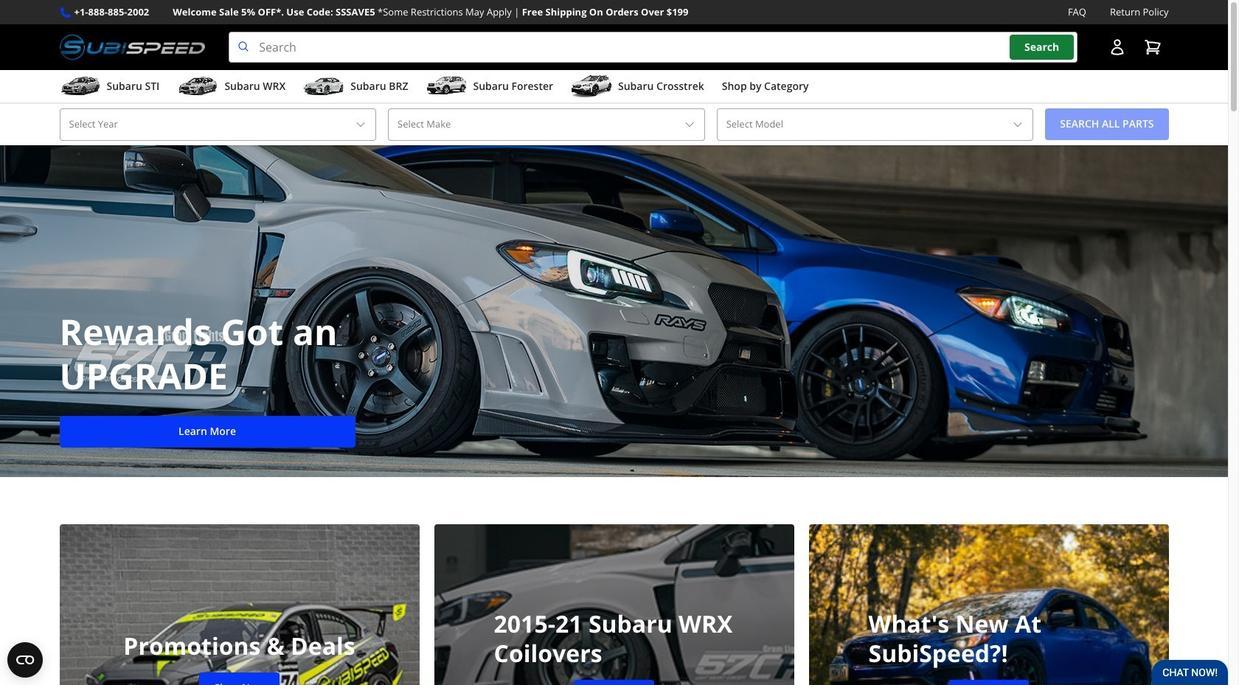 Task type: locate. For each thing, give the bounding box(es) containing it.
a subaru brz thumbnail image image
[[303, 75, 345, 97]]

Select Model button
[[717, 109, 1034, 141]]

a subaru crosstrek thumbnail image image
[[571, 75, 612, 97]]

select model image
[[1012, 119, 1024, 130]]

subispeed logo image
[[59, 32, 205, 63]]

a subaru wrx thumbnail image image
[[177, 75, 219, 97]]

select make image
[[684, 119, 695, 130]]

a subaru forester thumbnail image image
[[426, 75, 467, 97]]

Select Make button
[[388, 109, 705, 141]]



Task type: describe. For each thing, give the bounding box(es) containing it.
open widget image
[[7, 643, 43, 678]]

button image
[[1108, 38, 1126, 56]]

search input field
[[229, 32, 1077, 63]]

coilovers image
[[434, 524, 794, 685]]

deals image
[[59, 524, 419, 685]]

a subaru sti thumbnail image image
[[59, 75, 101, 97]]

Select Year button
[[59, 109, 376, 141]]

select year image
[[355, 119, 367, 130]]

earn rewards image
[[809, 524, 1169, 685]]

rewards program image
[[0, 145, 1228, 477]]



Task type: vqa. For each thing, say whether or not it's contained in the screenshot.
Select Year IMAGE
yes



